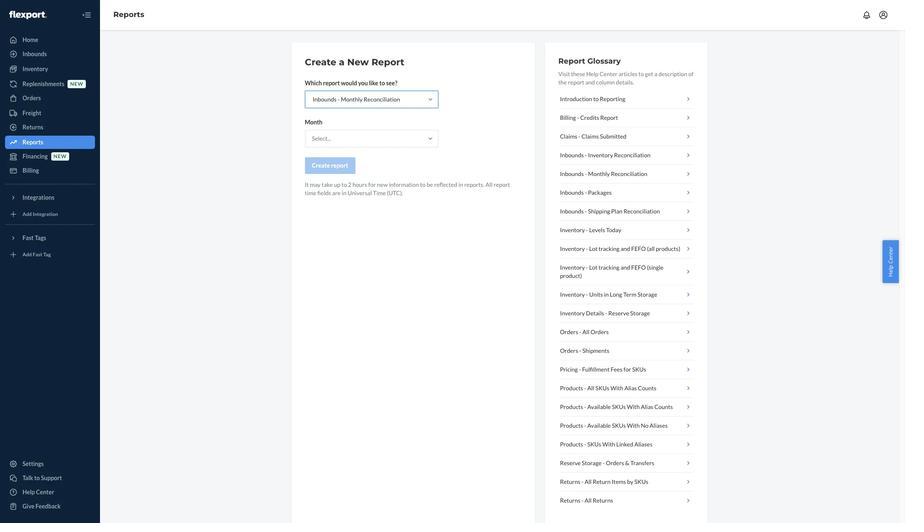 Task type: locate. For each thing, give the bounding box(es) containing it.
orders for orders
[[23, 95, 41, 102]]

monthly up packages
[[588, 170, 610, 178]]

skus down pricing - fulfillment fees for skus
[[596, 385, 610, 392]]

of
[[689, 70, 694, 78]]

report up see?
[[372, 57, 405, 68]]

- inside products - available skus with alias counts button
[[584, 404, 586, 411]]

tracking down inventory - lot tracking and fefo (all products)
[[599, 264, 620, 271]]

billing down "introduction"
[[560, 114, 576, 121]]

- up inbounds - packages
[[585, 170, 587, 178]]

and down inventory - lot tracking and fefo (all products) button
[[621, 264, 630, 271]]

shipments
[[583, 348, 610, 355]]

- inside inventory - levels today button
[[586, 227, 588, 234]]

2 horizontal spatial in
[[604, 291, 609, 298]]

with for products - all skus with alias counts
[[611, 385, 624, 392]]

2 vertical spatial storage
[[582, 460, 602, 467]]

fefo inside button
[[631, 246, 646, 253]]

all
[[486, 181, 493, 188], [583, 329, 590, 336], [588, 385, 595, 392], [585, 479, 592, 486], [585, 498, 592, 505]]

aliases right no
[[650, 423, 668, 430]]

inventory - lot tracking and fefo (single product)
[[560, 264, 664, 280]]

billing inside button
[[560, 114, 576, 121]]

home link
[[5, 33, 95, 47]]

counts for products - available skus with alias counts
[[655, 404, 673, 411]]

1 horizontal spatial billing
[[560, 114, 576, 121]]

- for billing - credits report button
[[577, 114, 579, 121]]

a right get
[[655, 70, 658, 78]]

1 horizontal spatial alias
[[641, 404, 654, 411]]

inbounds - inventory reconciliation
[[560, 152, 651, 159]]

inventory - lot tracking and fefo (single product) button
[[559, 259, 694, 286]]

all inside button
[[585, 498, 592, 505]]

monthly down which report would you like to see?
[[341, 96, 363, 103]]

create for create a new report
[[305, 57, 336, 68]]

1 vertical spatial reports
[[23, 139, 43, 146]]

1 products from the top
[[560, 385, 583, 392]]

0 vertical spatial center
[[600, 70, 618, 78]]

- for inventory - units in long term storage button
[[586, 291, 588, 298]]

2 available from the top
[[588, 423, 611, 430]]

2 vertical spatial new
[[377, 181, 388, 188]]

- up the orders - shipments
[[580, 329, 582, 336]]

reserve up "returns - all return items by skus"
[[560, 460, 581, 467]]

1 horizontal spatial new
[[70, 81, 83, 87]]

by
[[627, 479, 634, 486]]

are
[[332, 190, 341, 197]]

4 products from the top
[[560, 441, 583, 449]]

0 vertical spatial reports link
[[113, 10, 144, 19]]

column
[[596, 79, 615, 86]]

products
[[560, 385, 583, 392], [560, 404, 583, 411], [560, 423, 583, 430], [560, 441, 583, 449]]

returns inside button
[[560, 479, 581, 486]]

- left credits
[[577, 114, 579, 121]]

0 horizontal spatial reserve
[[560, 460, 581, 467]]

0 horizontal spatial billing
[[23, 167, 39, 174]]

2 horizontal spatial new
[[377, 181, 388, 188]]

to inside the talk to support 'button'
[[34, 475, 40, 482]]

inbounds - shipping plan reconciliation button
[[559, 203, 694, 221]]

reconciliation
[[364, 96, 400, 103], [614, 152, 651, 159], [611, 170, 648, 178], [624, 208, 660, 215]]

-
[[338, 96, 340, 103], [577, 114, 579, 121], [579, 133, 581, 140], [585, 152, 587, 159], [585, 170, 587, 178], [585, 189, 587, 196], [585, 208, 587, 215], [586, 227, 588, 234], [586, 246, 588, 253], [586, 264, 588, 271], [586, 291, 588, 298], [605, 310, 608, 317], [580, 329, 582, 336], [580, 348, 582, 355], [579, 366, 581, 374], [584, 385, 586, 392], [584, 404, 586, 411], [584, 423, 586, 430], [584, 441, 586, 449], [603, 460, 605, 467], [582, 479, 584, 486], [582, 498, 584, 505]]

inbounds - monthly reconciliation inside "button"
[[560, 170, 648, 178]]

inbounds - packages button
[[559, 184, 694, 203]]

lot inside the inventory - lot tracking and fefo (single product)
[[589, 264, 598, 271]]

- for products - available skus with alias counts button
[[584, 404, 586, 411]]

skus up reserve storage - orders & transfers
[[588, 441, 601, 449]]

1 horizontal spatial in
[[459, 181, 463, 188]]

inbounds left packages
[[560, 189, 584, 196]]

all down "returns - all return items by skus"
[[585, 498, 592, 505]]

close navigation image
[[82, 10, 92, 20]]

monthly
[[341, 96, 363, 103], [588, 170, 610, 178]]

storage
[[638, 291, 658, 298], [630, 310, 650, 317], [582, 460, 602, 467]]

2 horizontal spatial help
[[887, 265, 895, 277]]

0 horizontal spatial reports
[[23, 139, 43, 146]]

- left shipping on the top of page
[[585, 208, 587, 215]]

(utc).
[[387, 190, 403, 197]]

help center inside button
[[887, 247, 895, 277]]

which
[[305, 80, 322, 87]]

a
[[339, 57, 345, 68], [655, 70, 658, 78]]

fefo inside the inventory - lot tracking and fefo (single product)
[[631, 264, 646, 271]]

add inside 'add fast tag' link
[[23, 252, 32, 258]]

orders left & in the right of the page
[[606, 460, 624, 467]]

- inside products - skus with linked aliases button
[[584, 441, 586, 449]]

with left linked
[[603, 441, 615, 449]]

to left get
[[639, 70, 644, 78]]

- inside the inventory - lot tracking and fefo (single product)
[[586, 264, 588, 271]]

0 vertical spatial a
[[339, 57, 345, 68]]

inbounds link
[[5, 48, 95, 61]]

shipping
[[588, 208, 610, 215]]

1 lot from the top
[[589, 246, 598, 253]]

1 horizontal spatial report
[[559, 57, 585, 66]]

skus up "products - available skus with no aliases" in the right of the page
[[612, 404, 626, 411]]

products for products - available skus with no aliases
[[560, 423, 583, 430]]

alias
[[625, 385, 637, 392], [641, 404, 654, 411]]

1 vertical spatial alias
[[641, 404, 654, 411]]

1 horizontal spatial reports
[[113, 10, 144, 19]]

- down products - all skus with alias counts
[[584, 404, 586, 411]]

returns for returns - all return items by skus
[[560, 479, 581, 486]]

1 horizontal spatial inbounds - monthly reconciliation
[[560, 170, 648, 178]]

report down these
[[568, 79, 585, 86]]

in right are
[[342, 190, 347, 197]]

1 vertical spatial inbounds - monthly reconciliation
[[560, 170, 648, 178]]

0 vertical spatial lot
[[589, 246, 598, 253]]

add for add integration
[[23, 212, 32, 218]]

1 tracking from the top
[[599, 246, 620, 253]]

all right reports.
[[486, 181, 493, 188]]

2 vertical spatial center
[[36, 489, 54, 496]]

1 vertical spatial create
[[312, 162, 330, 169]]

1 vertical spatial billing
[[23, 167, 39, 174]]

- inside orders - shipments button
[[580, 348, 582, 355]]

products - all skus with alias counts button
[[559, 380, 694, 399]]

- right details
[[605, 310, 608, 317]]

orders inside button
[[606, 460, 624, 467]]

report for billing - credits report
[[600, 114, 618, 121]]

with down products - all skus with alias counts button
[[627, 404, 640, 411]]

0 horizontal spatial claims
[[560, 133, 577, 140]]

1 horizontal spatial reserve
[[609, 310, 629, 317]]

- down billing - credits report
[[579, 133, 581, 140]]

0 vertical spatial counts
[[638, 385, 657, 392]]

report up these
[[559, 57, 585, 66]]

with for products - available skus with alias counts
[[627, 404, 640, 411]]

1 horizontal spatial reports link
[[113, 10, 144, 19]]

help
[[587, 70, 599, 78], [887, 265, 895, 277], [23, 489, 35, 496]]

1 horizontal spatial help center
[[887, 247, 895, 277]]

- down "returns - all return items by skus"
[[582, 498, 584, 505]]

- left packages
[[585, 189, 587, 196]]

1 vertical spatial reserve
[[560, 460, 581, 467]]

with down fees
[[611, 385, 624, 392]]

create report
[[312, 162, 348, 169]]

returns link
[[5, 121, 95, 134]]

0 vertical spatial and
[[586, 79, 595, 86]]

2 add from the top
[[23, 252, 32, 258]]

- right pricing
[[579, 366, 581, 374]]

for inside it may take up to 2 hours for new information to be reflected in reports. all report time fields are in universal time (utc).
[[368, 181, 376, 188]]

storage up "return"
[[582, 460, 602, 467]]

product)
[[560, 273, 582, 280]]

and down inventory - levels today button
[[621, 246, 630, 253]]

add for add fast tag
[[23, 252, 32, 258]]

reports
[[113, 10, 144, 19], [23, 139, 43, 146]]

lot down inventory - levels today
[[589, 246, 598, 253]]

inventory - levels today
[[560, 227, 622, 234]]

alias up no
[[641, 404, 654, 411]]

inbounds - packages
[[560, 189, 612, 196]]

integrations
[[23, 194, 54, 201]]

2 products from the top
[[560, 404, 583, 411]]

0 horizontal spatial for
[[368, 181, 376, 188]]

orders up pricing
[[560, 348, 578, 355]]

report up up
[[331, 162, 348, 169]]

today
[[606, 227, 622, 234]]

1 claims from the left
[[560, 133, 577, 140]]

in left long
[[604, 291, 609, 298]]

report right reports.
[[494, 181, 510, 188]]

0 horizontal spatial new
[[54, 154, 67, 160]]

0 horizontal spatial alias
[[625, 385, 637, 392]]

and inside visit these help center articles to get a description of the report and column details.
[[586, 79, 595, 86]]

- inside 'inbounds - shipping plan reconciliation' button
[[585, 208, 587, 215]]

a left new
[[339, 57, 345, 68]]

1 horizontal spatial center
[[600, 70, 618, 78]]

counts
[[638, 385, 657, 392], [655, 404, 673, 411]]

in
[[459, 181, 463, 188], [342, 190, 347, 197], [604, 291, 609, 298]]

term
[[624, 291, 637, 298]]

1 vertical spatial storage
[[630, 310, 650, 317]]

create up which at the left of page
[[305, 57, 336, 68]]

0 vertical spatial help center
[[887, 247, 895, 277]]

0 vertical spatial fast
[[23, 235, 34, 242]]

report
[[372, 57, 405, 68], [559, 57, 585, 66], [600, 114, 618, 121]]

- inside claims - claims submitted button
[[579, 133, 581, 140]]

in left reports.
[[459, 181, 463, 188]]

all for returns - all returns
[[585, 498, 592, 505]]

to left reporting
[[594, 95, 599, 103]]

1 vertical spatial help
[[887, 265, 895, 277]]

and left the column
[[586, 79, 595, 86]]

inbounds down claims - claims submitted
[[560, 152, 584, 159]]

tracking for (single
[[599, 264, 620, 271]]

0 horizontal spatial help center
[[23, 489, 54, 496]]

- inside orders - all orders button
[[580, 329, 582, 336]]

1 vertical spatial reports link
[[5, 136, 95, 149]]

1 add from the top
[[23, 212, 32, 218]]

- down inventory - levels today
[[586, 246, 588, 253]]

1 vertical spatial for
[[624, 366, 631, 374]]

- up the inventory - units in long term storage
[[586, 264, 588, 271]]

available for products - available skus with alias counts
[[588, 404, 611, 411]]

inventory down inventory - levels today
[[560, 246, 585, 253]]

0 vertical spatial monthly
[[341, 96, 363, 103]]

claims
[[560, 133, 577, 140], [582, 133, 599, 140]]

- down claims - claims submitted
[[585, 152, 587, 159]]

1 vertical spatial and
[[621, 246, 630, 253]]

1 vertical spatial add
[[23, 252, 32, 258]]

inventory down claims - claims submitted
[[588, 152, 613, 159]]

0 horizontal spatial inbounds - monthly reconciliation
[[313, 96, 400, 103]]

report left would
[[323, 80, 340, 87]]

information
[[389, 181, 419, 188]]

to left 2
[[342, 181, 347, 188]]

fefo
[[631, 246, 646, 253], [631, 264, 646, 271]]

0 horizontal spatial report
[[372, 57, 405, 68]]

0 horizontal spatial reports link
[[5, 136, 95, 149]]

report inside visit these help center articles to get a description of the report and column details.
[[568, 79, 585, 86]]

1 horizontal spatial for
[[624, 366, 631, 374]]

new
[[70, 81, 83, 87], [54, 154, 67, 160], [377, 181, 388, 188]]

inbounds for inbounds - monthly reconciliation "button"
[[560, 170, 584, 178]]

create for create report
[[312, 162, 330, 169]]

- left shipments
[[580, 348, 582, 355]]

(single
[[647, 264, 664, 271]]

orders up freight
[[23, 95, 41, 102]]

0 horizontal spatial center
[[36, 489, 54, 496]]

with left no
[[627, 423, 640, 430]]

inventory - levels today button
[[559, 221, 694, 240]]

credits
[[580, 114, 599, 121]]

orders up the orders - shipments
[[560, 329, 578, 336]]

1 vertical spatial fefo
[[631, 264, 646, 271]]

inventory for inventory - lot tracking and fefo (all products)
[[560, 246, 585, 253]]

create up may
[[312, 162, 330, 169]]

alias for products - all skus with alias counts
[[625, 385, 637, 392]]

0 vertical spatial help
[[587, 70, 599, 78]]

reporting
[[600, 95, 626, 103]]

fefo left (single
[[631, 264, 646, 271]]

1 horizontal spatial a
[[655, 70, 658, 78]]

0 vertical spatial alias
[[625, 385, 637, 392]]

- left "units"
[[586, 291, 588, 298]]

inventory down product)
[[560, 291, 585, 298]]

add down fast tags
[[23, 252, 32, 258]]

0 horizontal spatial a
[[339, 57, 345, 68]]

details
[[586, 310, 604, 317]]

available for products - available skus with no aliases
[[588, 423, 611, 430]]

inbounds for inbounds - packages button
[[560, 189, 584, 196]]

0 vertical spatial available
[[588, 404, 611, 411]]

- inside pricing - fulfillment fees for skus "button"
[[579, 366, 581, 374]]

details.
[[616, 79, 634, 86]]

- for inventory - levels today button
[[586, 227, 588, 234]]

1 available from the top
[[588, 404, 611, 411]]

billing for billing - credits report
[[560, 114, 576, 121]]

0 vertical spatial fefo
[[631, 246, 646, 253]]

3 products from the top
[[560, 423, 583, 430]]

2 horizontal spatial report
[[600, 114, 618, 121]]

help center button
[[883, 241, 899, 283]]

reconciliation down inbounds - inventory reconciliation button
[[611, 170, 648, 178]]

tracking down the "today"
[[599, 246, 620, 253]]

billing - credits report button
[[559, 109, 694, 128]]

plan
[[611, 208, 623, 215]]

1 vertical spatial a
[[655, 70, 658, 78]]

available down products - all skus with alias counts
[[588, 404, 611, 411]]

units
[[589, 291, 603, 298]]

- down 'fulfillment' at the bottom
[[584, 385, 586, 392]]

with for products - available skus with no aliases
[[627, 423, 640, 430]]

new up orders link
[[70, 81, 83, 87]]

skus down the products - available skus with alias counts
[[612, 423, 626, 430]]

reports link
[[113, 10, 144, 19], [5, 136, 95, 149]]

0 vertical spatial reserve
[[609, 310, 629, 317]]

inventory up replenishments
[[23, 65, 48, 73]]

items
[[612, 479, 626, 486]]

- up "returns - all return items by skus"
[[603, 460, 605, 467]]

pricing - fulfillment fees for skus button
[[559, 361, 694, 380]]

new up billing link
[[54, 154, 67, 160]]

- inside inbounds - inventory reconciliation button
[[585, 152, 587, 159]]

tracking inside inventory - lot tracking and fefo (all products) button
[[599, 246, 620, 253]]

0 vertical spatial create
[[305, 57, 336, 68]]

1 vertical spatial monthly
[[588, 170, 610, 178]]

inbounds for inbounds - inventory reconciliation button
[[560, 152, 584, 159]]

0 vertical spatial add
[[23, 212, 32, 218]]

1 vertical spatial available
[[588, 423, 611, 430]]

billing for billing
[[23, 167, 39, 174]]

skus down orders - shipments button
[[632, 366, 646, 374]]

- inside the returns - all return items by skus button
[[582, 479, 584, 486]]

0 vertical spatial for
[[368, 181, 376, 188]]

take
[[322, 181, 333, 188]]

- inside inbounds - packages button
[[585, 189, 587, 196]]

products - skus with linked aliases button
[[559, 436, 694, 455]]

1 vertical spatial counts
[[655, 404, 673, 411]]

alias for products - available skus with alias counts
[[641, 404, 654, 411]]

and inside the inventory - lot tracking and fefo (single product)
[[621, 264, 630, 271]]

fefo left '(all'
[[631, 246, 646, 253]]

create inside button
[[312, 162, 330, 169]]

2 fefo from the top
[[631, 264, 646, 271]]

freight link
[[5, 107, 95, 120]]

center inside button
[[887, 247, 895, 264]]

report inside it may take up to 2 hours for new information to be reflected in reports. all report time fields are in universal time (utc).
[[494, 181, 510, 188]]

freight
[[23, 110, 41, 117]]

1 vertical spatial fast
[[33, 252, 42, 258]]

- inside returns - all returns button
[[582, 498, 584, 505]]

2 horizontal spatial center
[[887, 247, 895, 264]]

2 vertical spatial and
[[621, 264, 630, 271]]

all inside it may take up to 2 hours for new information to be reflected in reports. all report time fields are in universal time (utc).
[[486, 181, 493, 188]]

inbounds down inbounds - packages
[[560, 208, 584, 215]]

orders
[[23, 95, 41, 102], [560, 329, 578, 336], [591, 329, 609, 336], [560, 348, 578, 355], [606, 460, 624, 467]]

add inside add integration link
[[23, 212, 32, 218]]

add left integration
[[23, 212, 32, 218]]

reports inside reports link
[[23, 139, 43, 146]]

inventory details - reserve storage
[[560, 310, 650, 317]]

1 horizontal spatial monthly
[[588, 170, 610, 178]]

and inside button
[[621, 246, 630, 253]]

reserve down long
[[609, 310, 629, 317]]

inbounds up inbounds - packages
[[560, 170, 584, 178]]

0 vertical spatial billing
[[560, 114, 576, 121]]

- left levels
[[586, 227, 588, 234]]

2 lot from the top
[[589, 264, 598, 271]]

new up time in the left of the page
[[377, 181, 388, 188]]

2 tracking from the top
[[599, 264, 620, 271]]

report for create a new report
[[372, 57, 405, 68]]

counts for products - all skus with alias counts
[[638, 385, 657, 392]]

- inside inbounds - monthly reconciliation "button"
[[585, 170, 587, 178]]

reserve storage - orders & transfers
[[560, 460, 655, 467]]

0 vertical spatial reports
[[113, 10, 144, 19]]

inbounds - monthly reconciliation down the inbounds - inventory reconciliation
[[560, 170, 648, 178]]

inbounds down which at the left of page
[[313, 96, 337, 103]]

- for products - available skus with no aliases button
[[584, 423, 586, 430]]

0 horizontal spatial in
[[342, 190, 347, 197]]

0 vertical spatial tracking
[[599, 246, 620, 253]]

1 fefo from the top
[[631, 246, 646, 253]]

center inside visit these help center articles to get a description of the report and column details.
[[600, 70, 618, 78]]

0 vertical spatial new
[[70, 81, 83, 87]]

may
[[310, 181, 321, 188]]

to inside visit these help center articles to get a description of the report and column details.
[[639, 70, 644, 78]]

returns - all returns button
[[559, 492, 694, 511]]

- inside products - available skus with no aliases button
[[584, 423, 586, 430]]

fast left tag at left
[[33, 252, 42, 258]]

report inside button
[[600, 114, 618, 121]]

1 horizontal spatial help
[[587, 70, 599, 78]]

skus
[[632, 366, 646, 374], [596, 385, 610, 392], [612, 404, 626, 411], [612, 423, 626, 430], [588, 441, 601, 449], [635, 479, 649, 486]]

settings link
[[5, 458, 95, 471]]

- inside inventory - lot tracking and fefo (all products) button
[[586, 246, 588, 253]]

inbounds inside "button"
[[560, 170, 584, 178]]

returns - all return items by skus button
[[559, 474, 694, 492]]

for right fees
[[624, 366, 631, 374]]

- inside billing - credits report button
[[577, 114, 579, 121]]

2 vertical spatial in
[[604, 291, 609, 298]]

- for inbounds - packages button
[[585, 189, 587, 196]]

reconciliation inside "button"
[[611, 170, 648, 178]]

1 vertical spatial in
[[342, 190, 347, 197]]

1 vertical spatial new
[[54, 154, 67, 160]]

inbounds - monthly reconciliation down which report would you like to see?
[[313, 96, 400, 103]]

- inside inventory - units in long term storage button
[[586, 291, 588, 298]]

lot up "units"
[[589, 264, 598, 271]]

create
[[305, 57, 336, 68], [312, 162, 330, 169]]

to left be
[[420, 181, 426, 188]]

and for inventory - lot tracking and fefo (all products)
[[621, 246, 630, 253]]

claims down billing - credits report
[[560, 133, 577, 140]]

fefo for (all
[[631, 246, 646, 253]]

inventory up product)
[[560, 264, 585, 271]]

returns for returns
[[23, 124, 43, 131]]

1 vertical spatial center
[[887, 247, 895, 264]]

- inside products - all skus with alias counts button
[[584, 385, 586, 392]]

open notifications image
[[862, 10, 872, 20]]

fast inside dropdown button
[[23, 235, 34, 242]]

1 vertical spatial lot
[[589, 264, 598, 271]]

inventory inside the inventory - lot tracking and fefo (single product)
[[560, 264, 585, 271]]

orders for orders - all orders
[[560, 329, 578, 336]]

to
[[639, 70, 644, 78], [380, 80, 385, 87], [594, 95, 599, 103], [342, 181, 347, 188], [420, 181, 426, 188], [34, 475, 40, 482]]

billing - credits report
[[560, 114, 618, 121]]

inventory left levels
[[560, 227, 585, 234]]

to right talk
[[34, 475, 40, 482]]

inbounds
[[23, 50, 47, 58], [313, 96, 337, 103], [560, 152, 584, 159], [560, 170, 584, 178], [560, 189, 584, 196], [560, 208, 584, 215]]

fast left tags
[[23, 235, 34, 242]]

1 vertical spatial tracking
[[599, 264, 620, 271]]

2 vertical spatial help
[[23, 489, 35, 496]]

1 horizontal spatial claims
[[582, 133, 599, 140]]

lot inside inventory - lot tracking and fefo (all products) button
[[589, 246, 598, 253]]

0 horizontal spatial monthly
[[341, 96, 363, 103]]

report down reporting
[[600, 114, 618, 121]]

tracking inside the inventory - lot tracking and fefo (single product)
[[599, 264, 620, 271]]

- up reserve storage - orders & transfers
[[584, 441, 586, 449]]



Task type: describe. For each thing, give the bounding box(es) containing it.
which report would you like to see?
[[305, 80, 398, 87]]

get
[[645, 70, 654, 78]]

all for orders - all orders
[[583, 329, 590, 336]]

talk to support button
[[5, 472, 95, 486]]

reconciliation down claims - claims submitted button
[[614, 152, 651, 159]]

- for orders - shipments button
[[580, 348, 582, 355]]

return
[[593, 479, 611, 486]]

billing link
[[5, 164, 95, 178]]

storage inside button
[[582, 460, 602, 467]]

products - available skus with no aliases
[[560, 423, 668, 430]]

inventory for inventory - levels today
[[560, 227, 585, 234]]

products)
[[656, 246, 681, 253]]

no
[[641, 423, 649, 430]]

0 vertical spatial aliases
[[650, 423, 668, 430]]

orders for orders - shipments
[[560, 348, 578, 355]]

- inside reserve storage - orders & transfers button
[[603, 460, 605, 467]]

0 horizontal spatial help
[[23, 489, 35, 496]]

give
[[23, 504, 34, 511]]

tags
[[35, 235, 46, 242]]

lot for inventory - lot tracking and fefo (single product)
[[589, 264, 598, 271]]

products for products - skus with linked aliases
[[560, 441, 583, 449]]

visit these help center articles to get a description of the report and column details.
[[559, 70, 694, 86]]

new for financing
[[54, 154, 67, 160]]

1 vertical spatial aliases
[[635, 441, 653, 449]]

hours
[[353, 181, 367, 188]]

- for inbounds - inventory reconciliation button
[[585, 152, 587, 159]]

orders - shipments button
[[559, 342, 694, 361]]

skus inside "button"
[[632, 366, 646, 374]]

fefo for (single
[[631, 264, 646, 271]]

articles
[[619, 70, 638, 78]]

tracking for (all
[[599, 246, 620, 253]]

reflected
[[434, 181, 457, 188]]

products - available skus with no aliases button
[[559, 417, 694, 436]]

&
[[625, 460, 630, 467]]

see?
[[386, 80, 398, 87]]

pricing
[[560, 366, 578, 374]]

be
[[427, 181, 433, 188]]

- for products - all skus with alias counts button
[[584, 385, 586, 392]]

tag
[[43, 252, 51, 258]]

new
[[347, 57, 369, 68]]

open account menu image
[[879, 10, 889, 20]]

- for products - skus with linked aliases button on the bottom right
[[584, 441, 586, 449]]

report glossary
[[559, 57, 621, 66]]

feedback
[[36, 504, 61, 511]]

month
[[305, 119, 323, 126]]

inbounds for 'inbounds - shipping plan reconciliation' button
[[560, 208, 584, 215]]

- for inventory - lot tracking and fefo (single product) button
[[586, 264, 588, 271]]

0 vertical spatial inbounds - monthly reconciliation
[[313, 96, 400, 103]]

- for the returns - all return items by skus button
[[582, 479, 584, 486]]

inventory - units in long term storage
[[560, 291, 658, 298]]

it may take up to 2 hours for new information to be reflected in reports. all report time fields are in universal time (utc).
[[305, 181, 510, 197]]

reserve inside button
[[609, 310, 629, 317]]

visit
[[559, 70, 570, 78]]

and for inventory - lot tracking and fefo (single product)
[[621, 264, 630, 271]]

inbounds - monthly reconciliation button
[[559, 165, 694, 184]]

inventory link
[[5, 63, 95, 76]]

- for claims - claims submitted button
[[579, 133, 581, 140]]

introduction to reporting
[[560, 95, 626, 103]]

help inside visit these help center articles to get a description of the report and column details.
[[587, 70, 599, 78]]

returns for returns - all returns
[[560, 498, 581, 505]]

claims - claims submitted button
[[559, 128, 694, 146]]

new for replenishments
[[70, 81, 83, 87]]

integrations button
[[5, 191, 95, 205]]

in inside inventory - units in long term storage button
[[604, 291, 609, 298]]

lot for inventory - lot tracking and fefo (all products)
[[589, 246, 598, 253]]

skus right by at the bottom right
[[635, 479, 649, 486]]

introduction
[[560, 95, 592, 103]]

inbounds - shipping plan reconciliation
[[560, 208, 660, 215]]

products - available skus with alias counts
[[560, 404, 673, 411]]

0 vertical spatial in
[[459, 181, 463, 188]]

create a new report
[[305, 57, 405, 68]]

- for inventory - lot tracking and fefo (all products) button
[[586, 246, 588, 253]]

orders link
[[5, 92, 95, 105]]

talk
[[23, 475, 33, 482]]

give feedback button
[[5, 501, 95, 514]]

reports.
[[464, 181, 485, 188]]

returns - all returns
[[560, 498, 613, 505]]

- for orders - all orders button
[[580, 329, 582, 336]]

- for inbounds - monthly reconciliation "button"
[[585, 170, 587, 178]]

inventory details - reserve storage button
[[559, 305, 694, 323]]

products for products - all skus with alias counts
[[560, 385, 583, 392]]

fields
[[318, 190, 331, 197]]

universal
[[348, 190, 372, 197]]

- down which report would you like to see?
[[338, 96, 340, 103]]

orders - all orders
[[560, 329, 609, 336]]

like
[[369, 80, 378, 87]]

you
[[358, 80, 368, 87]]

to right like
[[380, 80, 385, 87]]

inventory for inventory - units in long term storage
[[560, 291, 585, 298]]

fees
[[611, 366, 623, 374]]

description
[[659, 70, 688, 78]]

pricing - fulfillment fees for skus
[[560, 366, 646, 374]]

new inside it may take up to 2 hours for new information to be reflected in reports. all report time fields are in universal time (utc).
[[377, 181, 388, 188]]

support
[[41, 475, 62, 482]]

report inside button
[[331, 162, 348, 169]]

monthly inside "button"
[[588, 170, 610, 178]]

help inside button
[[887, 265, 895, 277]]

flexport logo image
[[9, 11, 47, 19]]

- for 'inbounds - shipping plan reconciliation' button
[[585, 208, 587, 215]]

reserve storage - orders & transfers button
[[559, 455, 694, 474]]

products - available skus with alias counts button
[[559, 399, 694, 417]]

returns - all return items by skus
[[560, 479, 649, 486]]

inbounds - inventory reconciliation button
[[559, 146, 694, 165]]

a inside visit these help center articles to get a description of the report and column details.
[[655, 70, 658, 78]]

claims - claims submitted
[[560, 133, 627, 140]]

orders up shipments
[[591, 329, 609, 336]]

inbounds down home
[[23, 50, 47, 58]]

for inside pricing - fulfillment fees for skus "button"
[[624, 366, 631, 374]]

products for products - available skus with alias counts
[[560, 404, 583, 411]]

2 claims from the left
[[582, 133, 599, 140]]

inventory for inventory - lot tracking and fefo (single product)
[[560, 264, 585, 271]]

- inside the 'inventory details - reserve storage' button
[[605, 310, 608, 317]]

replenishments
[[23, 80, 64, 88]]

all for products - all skus with alias counts
[[588, 385, 595, 392]]

products - skus with linked aliases
[[560, 441, 653, 449]]

packages
[[588, 189, 612, 196]]

it
[[305, 181, 309, 188]]

time
[[373, 190, 386, 197]]

reserve inside button
[[560, 460, 581, 467]]

0 vertical spatial storage
[[638, 291, 658, 298]]

would
[[341, 80, 357, 87]]

- for pricing - fulfillment fees for skus "button"
[[579, 366, 581, 374]]

give feedback
[[23, 504, 61, 511]]

select...
[[312, 135, 331, 142]]

1 vertical spatial help center
[[23, 489, 54, 496]]

- for returns - all returns button at the right of page
[[582, 498, 584, 505]]

inventory for inventory
[[23, 65, 48, 73]]

all for returns - all return items by skus
[[585, 479, 592, 486]]

to inside introduction to reporting button
[[594, 95, 599, 103]]

add integration
[[23, 212, 58, 218]]

inventory for inventory details - reserve storage
[[560, 310, 585, 317]]

financing
[[23, 153, 48, 160]]

add fast tag
[[23, 252, 51, 258]]

reconciliation down inbounds - packages button
[[624, 208, 660, 215]]

up
[[334, 181, 340, 188]]

fast tags
[[23, 235, 46, 242]]

glossary
[[588, 57, 621, 66]]

reconciliation down like
[[364, 96, 400, 103]]

introduction to reporting button
[[559, 90, 694, 109]]

the
[[559, 79, 567, 86]]

(all
[[647, 246, 655, 253]]

time
[[305, 190, 316, 197]]



Task type: vqa. For each thing, say whether or not it's contained in the screenshot.
INVENTORY - UNITS IN LONG TERM STORAGE on the right of the page
yes



